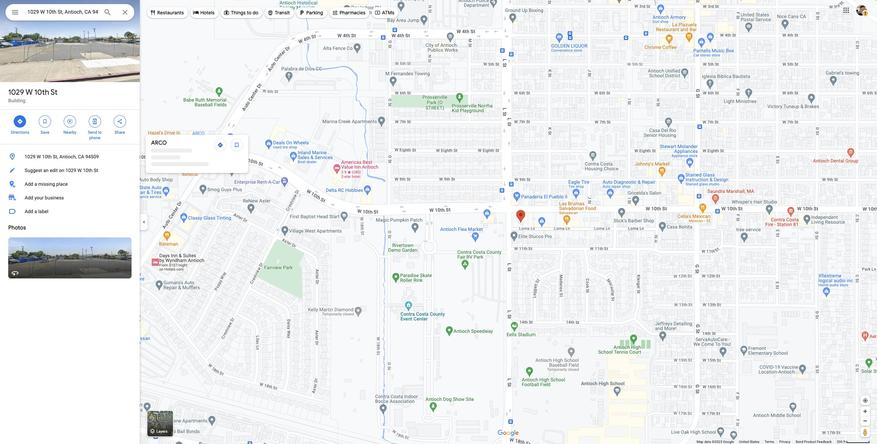 Task type: vqa. For each thing, say whether or not it's contained in the screenshot.


Task type: describe. For each thing, give the bounding box(es) containing it.
zoom in image
[[863, 409, 868, 415]]

add a missing place button
[[0, 177, 140, 191]]


[[42, 118, 48, 125]]

product
[[804, 441, 816, 444]]


[[17, 118, 23, 125]]

w inside button
[[77, 168, 82, 173]]

united
[[739, 441, 749, 444]]


[[67, 118, 73, 125]]

directions
[[11, 130, 29, 135]]

suggest
[[25, 168, 42, 173]]

terms button
[[765, 440, 774, 445]]

 pharmacies
[[332, 9, 366, 16]]

save image
[[234, 142, 240, 148]]

add a label
[[25, 209, 48, 215]]

suggest an edit on 1029 w 10th st button
[[0, 164, 140, 177]]

add a missing place
[[25, 182, 68, 187]]

200
[[837, 441, 843, 444]]


[[267, 9, 274, 16]]

 button
[[5, 4, 25, 22]]

parking
[[306, 10, 323, 16]]

antioch,
[[59, 154, 77, 160]]

1029 w 10th st, antioch, ca 94509
[[25, 154, 99, 160]]

 parking
[[299, 9, 323, 16]]

10th inside button
[[83, 168, 93, 173]]

add a label button
[[0, 205, 140, 219]]

pharmacies
[[340, 10, 366, 16]]

94509
[[85, 154, 99, 160]]

map data ©2023 google
[[697, 441, 734, 444]]

atms
[[382, 10, 394, 16]]

actions for 1029 w 10th st region
[[0, 110, 140, 144]]

1029 w 10th st building
[[8, 88, 57, 103]]

arco element
[[151, 139, 167, 147]]

w for st
[[25, 88, 33, 97]]


[[193, 9, 199, 16]]


[[150, 9, 156, 16]]

business
[[45, 195, 64, 201]]

label
[[38, 209, 48, 215]]

200 ft button
[[837, 441, 870, 444]]

a for missing
[[34, 182, 37, 187]]

st inside 1029 w 10th st building
[[51, 88, 57, 97]]

transit
[[275, 10, 290, 16]]

1029 inside button
[[65, 168, 76, 173]]

send product feedback button
[[796, 440, 832, 445]]

to inside send to phone
[[98, 130, 102, 135]]

 search field
[[5, 4, 134, 22]]


[[11, 8, 19, 17]]

zoom out image
[[863, 419, 868, 424]]

1029 for st,
[[25, 154, 35, 160]]

privacy
[[779, 441, 791, 444]]

terms
[[765, 441, 774, 444]]

collapse side panel image
[[140, 219, 148, 226]]

add your business link
[[0, 191, 140, 205]]

restaurants
[[157, 10, 184, 16]]

directions image
[[217, 142, 223, 148]]

show street view coverage image
[[860, 428, 870, 438]]


[[299, 9, 305, 16]]

place
[[56, 182, 68, 187]]

missing
[[38, 182, 55, 187]]

to inside the  things to do
[[247, 10, 252, 16]]

ft
[[844, 441, 846, 444]]

on
[[59, 168, 64, 173]]

things
[[231, 10, 246, 16]]

w for st,
[[37, 154, 41, 160]]

data
[[704, 441, 711, 444]]

feedback
[[817, 441, 832, 444]]

send product feedback
[[796, 441, 832, 444]]

an
[[43, 168, 49, 173]]

your
[[34, 195, 44, 201]]

 hotels
[[193, 9, 215, 16]]


[[223, 9, 230, 16]]

send for send to phone
[[88, 130, 97, 135]]

suggest an edit on 1029 w 10th st
[[25, 168, 98, 173]]



Task type: locate. For each thing, give the bounding box(es) containing it.
edit
[[50, 168, 58, 173]]

footer
[[697, 440, 837, 445]]

10th down 94509
[[83, 168, 93, 173]]

0 vertical spatial st
[[51, 88, 57, 97]]

 atms
[[374, 9, 394, 16]]

2 a from the top
[[34, 209, 37, 215]]

hotels
[[200, 10, 215, 16]]

ca
[[78, 154, 84, 160]]

1 vertical spatial 10th
[[42, 154, 52, 160]]

1029 inside button
[[25, 154, 35, 160]]

1029 inside 1029 w 10th st building
[[8, 88, 24, 97]]

add for add your business
[[25, 195, 33, 201]]

0 vertical spatial w
[[25, 88, 33, 97]]

w inside button
[[37, 154, 41, 160]]

add your business
[[25, 195, 64, 201]]

send inside button
[[796, 441, 803, 444]]

200 ft
[[837, 441, 846, 444]]

0 vertical spatial add
[[25, 182, 33, 187]]

send for send product feedback
[[796, 441, 803, 444]]

footer containing map data ©2023 google
[[697, 440, 837, 445]]

1 horizontal spatial to
[[247, 10, 252, 16]]

do
[[253, 10, 258, 16]]

add left label
[[25, 209, 33, 215]]

1 a from the top
[[34, 182, 37, 187]]

to
[[247, 10, 252, 16], [98, 130, 102, 135]]

send left product
[[796, 441, 803, 444]]

10th inside 1029 w 10th st building
[[34, 88, 49, 97]]

1 vertical spatial to
[[98, 130, 102, 135]]

send up phone
[[88, 130, 97, 135]]

2 add from the top
[[25, 195, 33, 201]]


[[92, 118, 98, 125]]

united states
[[739, 441, 760, 444]]

add left your
[[25, 195, 33, 201]]

0 vertical spatial 10th
[[34, 88, 49, 97]]

none field inside 1029 w 10th st, antioch, ca 94509 field
[[27, 8, 98, 16]]

©2023
[[712, 441, 722, 444]]

to left do
[[247, 10, 252, 16]]

a inside button
[[34, 182, 37, 187]]

0 vertical spatial send
[[88, 130, 97, 135]]

save
[[41, 130, 49, 135]]

1029 up suggest
[[25, 154, 35, 160]]

10th for st
[[34, 88, 49, 97]]

st inside button
[[94, 168, 98, 173]]

 restaurants
[[150, 9, 184, 16]]

st,
[[53, 154, 58, 160]]

to up phone
[[98, 130, 102, 135]]

add inside 'button'
[[25, 209, 33, 215]]

google
[[723, 441, 734, 444]]

1029
[[8, 88, 24, 97], [25, 154, 35, 160], [65, 168, 76, 173]]

layers
[[157, 430, 168, 435]]

1 add from the top
[[25, 182, 33, 187]]

10th up 
[[34, 88, 49, 97]]

1 horizontal spatial w
[[37, 154, 41, 160]]

1 horizontal spatial st
[[94, 168, 98, 173]]

phone
[[89, 136, 101, 140]]

10th
[[34, 88, 49, 97], [42, 154, 52, 160], [83, 168, 93, 173]]

2 vertical spatial 1029
[[65, 168, 76, 173]]

share
[[115, 130, 125, 135]]

st
[[51, 88, 57, 97], [94, 168, 98, 173]]

1029 W 10th St, Antioch, CA 94509 field
[[5, 4, 134, 21]]

united states button
[[739, 440, 760, 445]]

add for add a missing place
[[25, 182, 33, 187]]

0 horizontal spatial 1029
[[8, 88, 24, 97]]

send to phone
[[88, 130, 102, 140]]

3 add from the top
[[25, 209, 33, 215]]

add
[[25, 182, 33, 187], [25, 195, 33, 201], [25, 209, 33, 215]]

0 vertical spatial a
[[34, 182, 37, 187]]

1 horizontal spatial send
[[796, 441, 803, 444]]

arco
[[151, 140, 167, 147]]

0 horizontal spatial st
[[51, 88, 57, 97]]

a
[[34, 182, 37, 187], [34, 209, 37, 215]]

send inside send to phone
[[88, 130, 97, 135]]

0 horizontal spatial send
[[88, 130, 97, 135]]

0 horizontal spatial w
[[25, 88, 33, 97]]

2 vertical spatial add
[[25, 209, 33, 215]]

add for add a label
[[25, 209, 33, 215]]

w
[[25, 88, 33, 97], [37, 154, 41, 160], [77, 168, 82, 173]]

show your location image
[[862, 398, 869, 404]]

0 vertical spatial 1029
[[8, 88, 24, 97]]


[[374, 9, 381, 16]]

1 horizontal spatial 1029
[[25, 154, 35, 160]]

1029 right "on"
[[65, 168, 76, 173]]

10th inside button
[[42, 154, 52, 160]]

None field
[[27, 8, 98, 16]]

1 vertical spatial add
[[25, 195, 33, 201]]

10th left st,
[[42, 154, 52, 160]]

1 vertical spatial send
[[796, 441, 803, 444]]

1 vertical spatial st
[[94, 168, 98, 173]]

photos
[[8, 225, 26, 232]]

a left missing
[[34, 182, 37, 187]]

0 horizontal spatial to
[[98, 130, 102, 135]]

send
[[88, 130, 97, 135], [796, 441, 803, 444]]

google maps element
[[0, 0, 877, 445]]

1029 for st
[[8, 88, 24, 97]]

2 vertical spatial w
[[77, 168, 82, 173]]

1029 w 10th st, antioch, ca 94509 button
[[0, 150, 140, 164]]

w inside 1029 w 10th st building
[[25, 88, 33, 97]]

 transit
[[267, 9, 290, 16]]

1 vertical spatial w
[[37, 154, 41, 160]]

2 horizontal spatial 1029
[[65, 168, 76, 173]]

1029 w 10th st main content
[[0, 0, 140, 445]]

a for label
[[34, 209, 37, 215]]

states
[[750, 441, 760, 444]]

10th for st,
[[42, 154, 52, 160]]

building
[[8, 98, 25, 103]]

1 vertical spatial a
[[34, 209, 37, 215]]

2 vertical spatial 10th
[[83, 168, 93, 173]]


[[332, 9, 338, 16]]

footer inside google maps 'element'
[[697, 440, 837, 445]]

a left label
[[34, 209, 37, 215]]

add down suggest
[[25, 182, 33, 187]]

add inside button
[[25, 182, 33, 187]]

nearby
[[63, 130, 76, 135]]

a inside 'button'
[[34, 209, 37, 215]]

1 vertical spatial 1029
[[25, 154, 35, 160]]


[[117, 118, 123, 125]]

1029 up 'building'
[[8, 88, 24, 97]]

privacy button
[[779, 440, 791, 445]]

 things to do
[[223, 9, 258, 16]]

map
[[697, 441, 704, 444]]

2 horizontal spatial w
[[77, 168, 82, 173]]

0 vertical spatial to
[[247, 10, 252, 16]]



